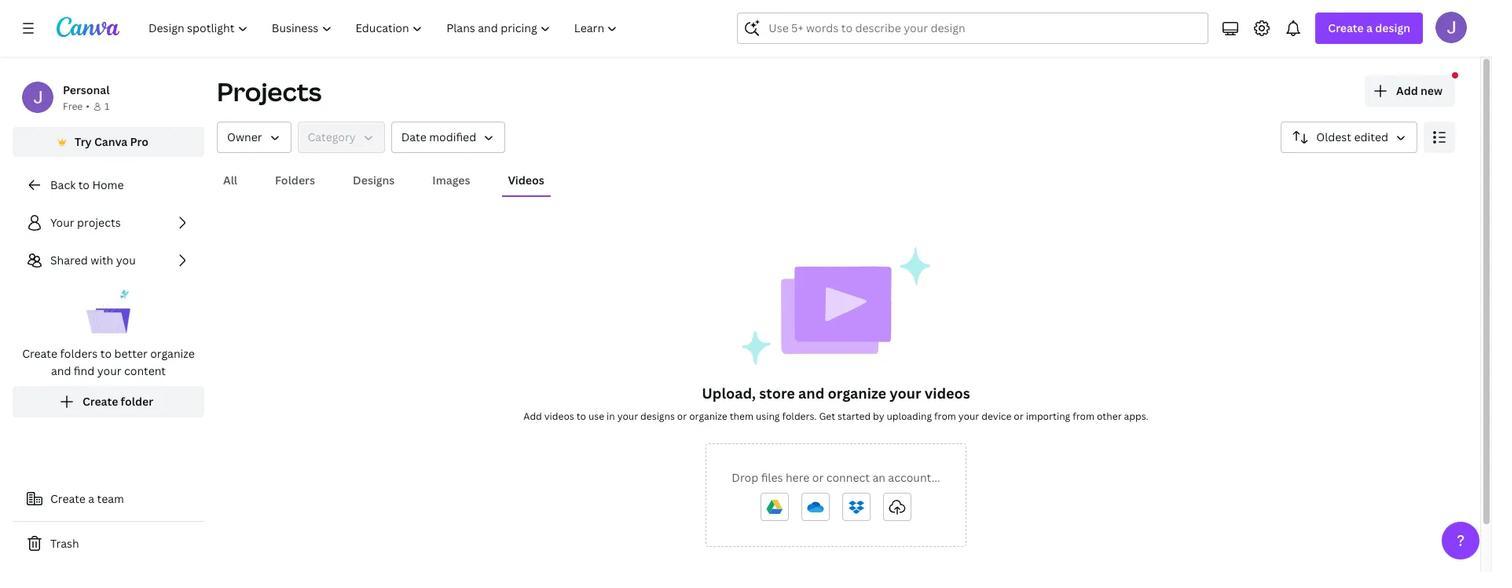 Task type: locate. For each thing, give the bounding box(es) containing it.
create left the folders
[[22, 347, 57, 362]]

your
[[50, 215, 74, 230]]

0 horizontal spatial add
[[524, 410, 542, 424]]

personal
[[63, 83, 110, 97]]

store
[[760, 384, 795, 403]]

or right the device
[[1014, 410, 1024, 424]]

2 horizontal spatial or
[[1014, 410, 1024, 424]]

create for create folder
[[82, 395, 118, 410]]

0 horizontal spatial a
[[88, 492, 94, 507]]

create inside 'button'
[[50, 492, 86, 507]]

Category button
[[298, 122, 385, 153]]

a inside 'button'
[[88, 492, 94, 507]]

and up folders.
[[799, 384, 825, 403]]

from right uploading
[[935, 410, 956, 424]]

organize down upload,
[[689, 410, 728, 424]]

0 vertical spatial add
[[1397, 83, 1418, 98]]

a for design
[[1367, 20, 1373, 35]]

list
[[13, 208, 204, 418]]

connect
[[827, 471, 870, 486]]

videos up uploading
[[925, 384, 971, 403]]

owner
[[227, 130, 262, 145]]

videos left "use"
[[544, 410, 574, 424]]

a left design on the right top
[[1367, 20, 1373, 35]]

0 horizontal spatial and
[[51, 364, 71, 379]]

projects
[[77, 215, 121, 230]]

organize up 'started'
[[828, 384, 887, 403]]

your right in
[[618, 410, 638, 424]]

create left team
[[50, 492, 86, 507]]

a
[[1367, 20, 1373, 35], [88, 492, 94, 507]]

started
[[838, 410, 871, 424]]

create for create a design
[[1329, 20, 1364, 35]]

images button
[[426, 166, 477, 196]]

1
[[104, 100, 109, 113]]

0 vertical spatial a
[[1367, 20, 1373, 35]]

create a design button
[[1316, 13, 1423, 44]]

a for team
[[88, 492, 94, 507]]

create
[[1329, 20, 1364, 35], [22, 347, 57, 362], [82, 395, 118, 410], [50, 492, 86, 507]]

videos
[[925, 384, 971, 403], [544, 410, 574, 424]]

create left design on the right top
[[1329, 20, 1364, 35]]

a inside dropdown button
[[1367, 20, 1373, 35]]

1 vertical spatial add
[[524, 410, 542, 424]]

date modified
[[401, 130, 476, 145]]

1 horizontal spatial organize
[[689, 410, 728, 424]]

to right back
[[78, 178, 90, 193]]

designs button
[[347, 166, 401, 196]]

and inside the upload, store and organize your videos add videos to use in your designs or organize them using folders. get started by uploading from your device or importing from other apps.
[[799, 384, 825, 403]]

with
[[90, 253, 113, 268]]

category
[[308, 130, 356, 145]]

from left other
[[1073, 410, 1095, 424]]

by
[[873, 410, 885, 424]]

organize inside create folders to better organize and find your content
[[150, 347, 195, 362]]

1 from from the left
[[935, 410, 956, 424]]

add left new
[[1397, 83, 1418, 98]]

2 vertical spatial to
[[577, 410, 586, 424]]

create inside create folders to better organize and find your content
[[22, 347, 57, 362]]

top level navigation element
[[138, 13, 632, 44]]

shared
[[50, 253, 88, 268]]

1 horizontal spatial add
[[1397, 83, 1418, 98]]

0 horizontal spatial from
[[935, 410, 956, 424]]

folders button
[[269, 166, 322, 196]]

create a team button
[[13, 484, 204, 516]]

videos
[[508, 173, 544, 188]]

1 vertical spatial and
[[799, 384, 825, 403]]

back to home
[[50, 178, 124, 193]]

create a design
[[1329, 20, 1411, 35]]

0 vertical spatial videos
[[925, 384, 971, 403]]

create down find
[[82, 395, 118, 410]]

try canva pro
[[75, 134, 148, 149]]

to left "use"
[[577, 410, 586, 424]]

a left team
[[88, 492, 94, 507]]

add new
[[1397, 83, 1443, 98]]

get
[[819, 410, 836, 424]]

or right designs
[[677, 410, 687, 424]]

try
[[75, 134, 92, 149]]

0 vertical spatial and
[[51, 364, 71, 379]]

all button
[[217, 166, 244, 196]]

0 horizontal spatial or
[[677, 410, 687, 424]]

2 vertical spatial organize
[[689, 410, 728, 424]]

add
[[1397, 83, 1418, 98], [524, 410, 542, 424]]

folders
[[60, 347, 98, 362]]

create for create folders to better organize and find your content
[[22, 347, 57, 362]]

create inside dropdown button
[[1329, 20, 1364, 35]]

0 vertical spatial to
[[78, 178, 90, 193]]

shared with you
[[50, 253, 136, 268]]

pro
[[130, 134, 148, 149]]

and
[[51, 364, 71, 379], [799, 384, 825, 403]]

designs
[[641, 410, 675, 424]]

find
[[74, 364, 95, 379]]

or
[[677, 410, 687, 424], [1014, 410, 1024, 424], [812, 471, 824, 486]]

organize up content
[[150, 347, 195, 362]]

and inside create folders to better organize and find your content
[[51, 364, 71, 379]]

0 vertical spatial organize
[[150, 347, 195, 362]]

your left the device
[[959, 410, 980, 424]]

to left better
[[100, 347, 112, 362]]

1 vertical spatial to
[[100, 347, 112, 362]]

2 from from the left
[[1073, 410, 1095, 424]]

or right here
[[812, 471, 824, 486]]

1 vertical spatial videos
[[544, 410, 574, 424]]

1 vertical spatial organize
[[828, 384, 887, 403]]

1 horizontal spatial to
[[100, 347, 112, 362]]

list containing your projects
[[13, 208, 204, 418]]

create inside button
[[82, 395, 118, 410]]

from
[[935, 410, 956, 424], [1073, 410, 1095, 424]]

your right find
[[97, 364, 121, 379]]

shared with you link
[[13, 245, 204, 277]]

try canva pro button
[[13, 127, 204, 157]]

edited
[[1355, 130, 1389, 145]]

•
[[86, 100, 90, 113]]

1 horizontal spatial a
[[1367, 20, 1373, 35]]

apps.
[[1124, 410, 1149, 424]]

trash
[[50, 537, 79, 552]]

0 horizontal spatial to
[[78, 178, 90, 193]]

Date modified button
[[391, 122, 506, 153]]

content
[[124, 364, 166, 379]]

add left "use"
[[524, 410, 542, 424]]

2 horizontal spatial to
[[577, 410, 586, 424]]

create folder
[[82, 395, 153, 410]]

1 horizontal spatial from
[[1073, 410, 1095, 424]]

Sort by button
[[1281, 122, 1418, 153]]

your
[[97, 364, 121, 379], [890, 384, 922, 403], [618, 410, 638, 424], [959, 410, 980, 424]]

0 horizontal spatial videos
[[544, 410, 574, 424]]

in
[[607, 410, 615, 424]]

organize
[[150, 347, 195, 362], [828, 384, 887, 403], [689, 410, 728, 424]]

0 horizontal spatial organize
[[150, 347, 195, 362]]

1 vertical spatial a
[[88, 492, 94, 507]]

you
[[116, 253, 136, 268]]

to
[[78, 178, 90, 193], [100, 347, 112, 362], [577, 410, 586, 424]]

1 horizontal spatial and
[[799, 384, 825, 403]]

and left find
[[51, 364, 71, 379]]

jacob simon image
[[1436, 12, 1467, 43]]

None search field
[[738, 13, 1209, 44]]



Task type: describe. For each thing, give the bounding box(es) containing it.
your up uploading
[[890, 384, 922, 403]]

design
[[1376, 20, 1411, 35]]

free •
[[63, 100, 90, 113]]

home
[[92, 178, 124, 193]]

projects
[[217, 75, 322, 108]]

them
[[730, 410, 754, 424]]

other
[[1097, 410, 1122, 424]]

importing
[[1026, 410, 1071, 424]]

add inside the upload, store and organize your videos add videos to use in your designs or organize them using folders. get started by uploading from your device or importing from other apps.
[[524, 410, 542, 424]]

an
[[873, 471, 886, 486]]

1 horizontal spatial videos
[[925, 384, 971, 403]]

device
[[982, 410, 1012, 424]]

create for create a team
[[50, 492, 86, 507]]

uploading
[[887, 410, 932, 424]]

folders
[[275, 173, 315, 188]]

drop files here or connect an account...
[[732, 471, 941, 486]]

drop
[[732, 471, 759, 486]]

create a team
[[50, 492, 124, 507]]

free
[[63, 100, 83, 113]]

Owner button
[[217, 122, 291, 153]]

add new button
[[1365, 75, 1456, 107]]

2 horizontal spatial organize
[[828, 384, 887, 403]]

images
[[433, 173, 470, 188]]

to inside the upload, store and organize your videos add videos to use in your designs or organize them using folders. get started by uploading from your device or importing from other apps.
[[577, 410, 586, 424]]

your projects
[[50, 215, 121, 230]]

add inside dropdown button
[[1397, 83, 1418, 98]]

using
[[756, 410, 780, 424]]

to inside create folders to better organize and find your content
[[100, 347, 112, 362]]

team
[[97, 492, 124, 507]]

create folders to better organize and find your content
[[22, 347, 195, 379]]

files
[[761, 471, 783, 486]]

use
[[589, 410, 605, 424]]

oldest edited
[[1317, 130, 1389, 145]]

back
[[50, 178, 76, 193]]

1 horizontal spatial or
[[812, 471, 824, 486]]

canva
[[94, 134, 128, 149]]

oldest
[[1317, 130, 1352, 145]]

date
[[401, 130, 427, 145]]

modified
[[429, 130, 476, 145]]

back to home link
[[13, 170, 204, 201]]

your projects link
[[13, 208, 204, 239]]

better
[[114, 347, 148, 362]]

trash link
[[13, 529, 204, 560]]

your inside create folders to better organize and find your content
[[97, 364, 121, 379]]

new
[[1421, 83, 1443, 98]]

here
[[786, 471, 810, 486]]

folder
[[121, 395, 153, 410]]

all
[[223, 173, 237, 188]]

upload, store and organize your videos add videos to use in your designs or organize them using folders. get started by uploading from your device or importing from other apps.
[[524, 384, 1149, 424]]

designs
[[353, 173, 395, 188]]

account...
[[888, 471, 941, 486]]

create folder button
[[13, 387, 204, 418]]

upload,
[[702, 384, 756, 403]]

folders.
[[782, 410, 817, 424]]

Search search field
[[769, 13, 1178, 43]]

videos button
[[502, 166, 551, 196]]



Task type: vqa. For each thing, say whether or not it's contained in the screenshot.
"organize" to the right
yes



